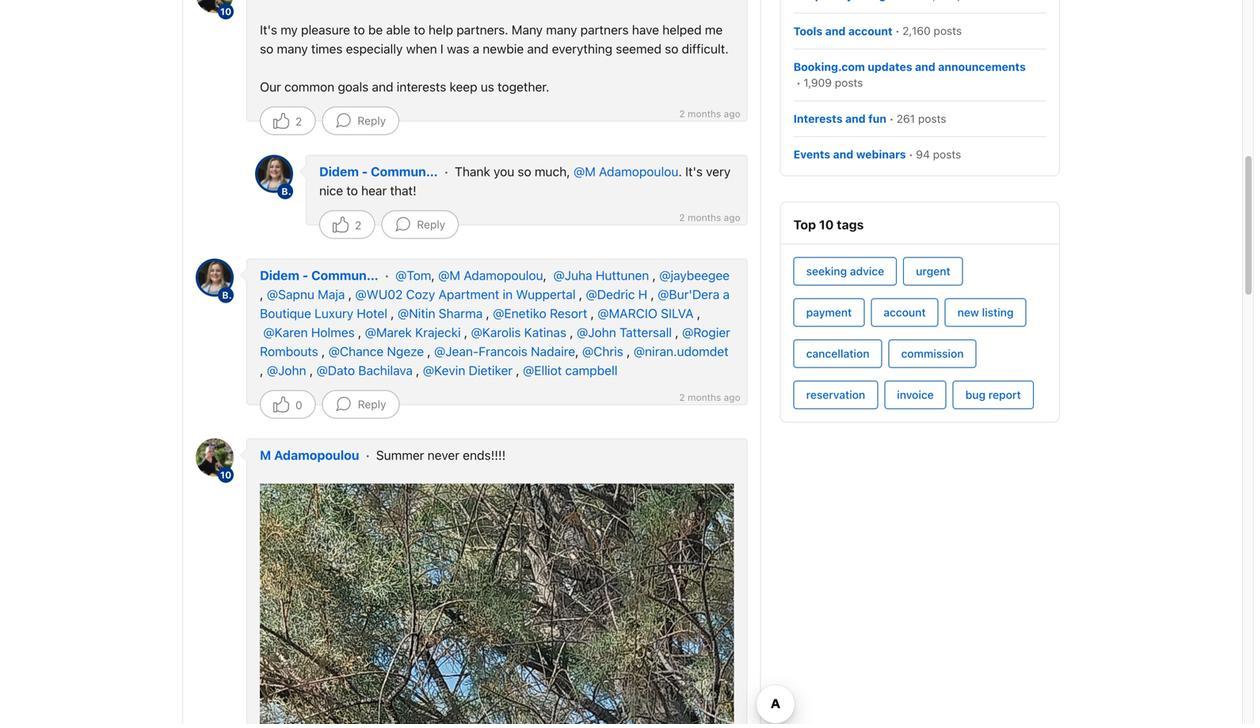 Task type: locate. For each thing, give the bounding box(es) containing it.
2 vertical spatial months
[[688, 392, 722, 403]]

@rogier rombouts link
[[260, 325, 731, 359]]

94 posts
[[917, 148, 962, 161]]

reply up '@tom'
[[417, 218, 446, 231]]

and down many
[[527, 41, 549, 56]]

1 horizontal spatial @john
[[577, 325, 617, 340]]

0 vertical spatial many
[[546, 22, 577, 37]]

commun… up that!
[[371, 164, 438, 179]]

much,
[[535, 164, 570, 179]]

so down helped
[[665, 41, 679, 56]]

2 down '.' in the right top of the page
[[680, 212, 685, 223]]

have
[[632, 22, 660, 37]]

to right the nice
[[347, 183, 358, 198]]

1 vertical spatial @m
[[438, 268, 461, 283]]

didem up @sapnu
[[260, 268, 300, 283]]

invoice link
[[885, 381, 947, 409]]

@rogier
[[682, 325, 731, 340]]

seemed
[[616, 41, 662, 56]]

1 ago from the top
[[724, 108, 741, 119]]

1 vertical spatial ago
[[724, 212, 741, 223]]

1 vertical spatial months
[[688, 212, 722, 223]]

2 vertical spatial adamopoulou
[[274, 448, 359, 463]]

new listing
[[958, 306, 1014, 319]]

1 horizontal spatial profile picture for user d.nohutlu image
[[258, 157, 291, 191]]

0 vertical spatial reply
[[358, 114, 386, 127]]

0 horizontal spatial many
[[277, 41, 308, 56]]

1 2 months ago from the top
[[680, 108, 741, 119]]

2,160
[[903, 24, 931, 37]]

ago down very
[[724, 212, 741, 223]]

especially
[[346, 41, 403, 56]]

1 vertical spatial commun…
[[312, 268, 379, 283]]

and right events
[[834, 148, 854, 161]]

commission
[[902, 347, 964, 360]]

1 horizontal spatial didem
[[319, 164, 359, 179]]

1 vertical spatial @john
[[267, 363, 306, 378]]

@dedric
[[586, 287, 635, 302]]

reply for our common goals and interests keep us together.
[[358, 114, 386, 127]]

hotel
[[357, 306, 388, 321]]

1 horizontal spatial a
[[723, 287, 730, 302]]

krajecki
[[415, 325, 461, 340]]

1 vertical spatial didem - commun… link
[[260, 266, 389, 285]]

profile picture for user d.nohutlu image
[[258, 157, 291, 191], [198, 261, 231, 294]]

@dato bachilava link
[[317, 363, 413, 378]]

2 vertical spatial 2 months ago
[[680, 392, 741, 403]]

@john down rombouts
[[267, 363, 306, 378]]

profile picture for user d.nohutlu image for ,
[[198, 261, 231, 294]]

reply image down that!
[[395, 217, 411, 233]]

2 months ago
[[680, 108, 741, 119], [680, 212, 741, 223], [680, 392, 741, 403]]

1 vertical spatial profile picture for user d.nohutlu image
[[198, 261, 231, 294]]

posts right 2,160
[[934, 24, 962, 37]]

1 horizontal spatial -
[[362, 164, 368, 179]]

2 months ago down @niran.udomdet
[[680, 392, 741, 403]]

pleasure
[[301, 22, 350, 37]]

a down @jaybeegee link
[[723, 287, 730, 302]]

ago down @niran.udomdet
[[724, 392, 741, 403]]

account up the commission
[[884, 306, 926, 319]]

@m inside @tom , @m adamopoulou , @juha huttunen , @jaybeegee , @sapnu maja , @wu02 cozy apartment in wuppertal , @dedric h ,
[[438, 268, 461, 283]]

@m adamopoulou link up in
[[438, 268, 543, 283]]

it's left my
[[260, 22, 277, 37]]

nice
[[319, 183, 343, 198]]

2 months from the top
[[688, 212, 722, 223]]

0 vertical spatial profile picture for user d.nohutlu image
[[258, 157, 291, 191]]

interests
[[397, 79, 447, 94]]

1 vertical spatial 2 months ago
[[680, 212, 741, 223]]

1 vertical spatial didem - commun…
[[260, 268, 379, 283]]

it's my pleasure to be able to help partners. many many partners have helped me so many times especially when i was a newbie and everything seemed so difficult.
[[260, 22, 732, 56]]

0 horizontal spatial didem
[[260, 268, 300, 283]]

didem for thank you so much, @m adamopoulou
[[319, 164, 359, 179]]

0 vertical spatial -
[[362, 164, 368, 179]]

1 vertical spatial reply
[[417, 218, 446, 231]]

1 horizontal spatial adamopoulou
[[464, 268, 543, 283]]

thank
[[455, 164, 491, 179]]

ago up very
[[724, 108, 741, 119]]

2 horizontal spatial adamopoulou
[[599, 164, 679, 179]]

months down very
[[688, 212, 722, 223]]

1 vertical spatial a
[[723, 287, 730, 302]]

@john up @chris link
[[577, 325, 617, 340]]

1 horizontal spatial so
[[518, 164, 532, 179]]

2 ago from the top
[[724, 212, 741, 223]]

,
[[432, 268, 435, 283], [543, 268, 547, 283], [653, 268, 656, 283], [260, 287, 264, 302], [348, 287, 352, 302], [579, 287, 583, 302], [651, 287, 655, 302], [260, 306, 701, 340], [391, 306, 394, 321], [486, 306, 490, 321], [591, 306, 594, 321], [358, 325, 362, 340], [464, 325, 468, 340], [570, 325, 574, 340], [676, 325, 679, 340], [322, 344, 325, 359], [427, 344, 431, 359], [576, 344, 579, 359], [627, 344, 631, 359], [260, 363, 264, 378], [310, 363, 313, 378], [416, 363, 420, 378], [516, 363, 520, 378]]

1 vertical spatial reply link
[[382, 210, 459, 239]]

@tom link
[[396, 268, 432, 283]]

rombouts
[[260, 344, 318, 359]]

@john link
[[267, 363, 306, 378]]

cancellation
[[807, 347, 870, 360]]

@elliot
[[523, 363, 562, 378]]

2 for reply image associated with thank you so much, @m adamopoulou
[[680, 212, 685, 223]]

our common goals and interests keep us together.
[[260, 79, 553, 94]]

didem - commun… link up the maja
[[260, 266, 389, 285]]

1 horizontal spatial reply image
[[395, 217, 411, 233]]

posts right 94
[[934, 148, 962, 161]]

@chance
[[329, 344, 384, 359]]

profile picture for user d.nohutlu image left the nice
[[258, 157, 291, 191]]

@nitin
[[398, 306, 436, 321]]

0 horizontal spatial it's
[[260, 22, 277, 37]]

didem - commun… for ,
[[260, 268, 379, 283]]

posts down booking.com
[[835, 76, 864, 89]]

0 vertical spatial didem - commun… link
[[319, 162, 449, 181]]

katinas
[[525, 325, 567, 340]]

-
[[362, 164, 368, 179], [303, 268, 309, 283]]

hear
[[361, 183, 387, 198]]

0 horizontal spatial a
[[473, 41, 480, 56]]

1 vertical spatial -
[[303, 268, 309, 283]]

didem - commun… link for ,
[[260, 266, 389, 285]]

1 vertical spatial didem
[[260, 268, 300, 283]]

profile picture for user m.adamopoulou.hotmail.com image
[[196, 439, 234, 477]]

it's inside . it's very nice to hear that!
[[686, 164, 703, 179]]

0 horizontal spatial reply image
[[336, 397, 352, 412]]

and inside it's my pleasure to be able to help partners. many many partners have helped me so many times especially when i was a newbie and everything seemed so difficult.
[[527, 41, 549, 56]]

0 horizontal spatial @m
[[438, 268, 461, 283]]

2 vertical spatial ago
[[724, 392, 741, 403]]

1 vertical spatial reply image
[[336, 397, 352, 412]]

a inside '@bur'dera a boutique luxury hotel'
[[723, 287, 730, 302]]

new
[[958, 306, 980, 319]]

0 vertical spatial reply image
[[395, 217, 411, 233]]

months down @niran.udomdet
[[688, 392, 722, 403]]

@tom
[[396, 268, 432, 283]]

tools and account
[[794, 24, 893, 38]]

reply link down goals
[[322, 106, 400, 135]]

reply link down @dato bachilava link
[[322, 390, 400, 419]]

commun… up the maja
[[312, 268, 379, 283]]

0 horizontal spatial @m adamopoulou link
[[438, 268, 543, 283]]

a
[[473, 41, 480, 56], [723, 287, 730, 302]]

reply link
[[322, 106, 400, 135], [382, 210, 459, 239], [322, 390, 400, 419]]

profile picture for user d.nohutlu image for thank you so much, @m adamopoulou
[[258, 157, 291, 191]]

0 vertical spatial reply link
[[322, 106, 400, 135]]

@john
[[577, 325, 617, 340], [267, 363, 306, 378]]

months
[[688, 108, 722, 119], [688, 212, 722, 223], [688, 392, 722, 403]]

3 months from the top
[[688, 392, 722, 403]]

0 vertical spatial adamopoulou
[[599, 164, 679, 179]]

0 horizontal spatial profile picture for user d.nohutlu image
[[198, 261, 231, 294]]

didem - commun… link up hear
[[319, 162, 449, 181]]

@bur'dera a boutique luxury hotel
[[260, 287, 730, 321]]

top 10 tags
[[794, 217, 864, 232]]

0 vertical spatial @m
[[574, 164, 596, 179]]

0 vertical spatial 2 months ago
[[680, 108, 741, 119]]

booking.com updates and announcements 1,909 posts
[[794, 60, 1026, 89]]

2 down common on the left top
[[296, 115, 302, 128]]

booking.com updates and announcements link
[[794, 60, 1026, 73]]

profile picture for user d.nohutlu image left @sapnu
[[198, 261, 231, 294]]

0 vertical spatial a
[[473, 41, 480, 56]]

3 2 months ago from the top
[[680, 392, 741, 403]]

account up the updates
[[849, 24, 893, 38]]

1 vertical spatial it's
[[686, 164, 703, 179]]

so up our
[[260, 41, 274, 56]]

months for ,
[[688, 392, 722, 403]]

h
[[639, 287, 648, 302]]

didem up the nice
[[319, 164, 359, 179]]

@m adamopoulou link
[[574, 164, 679, 179], [438, 268, 543, 283]]

ago
[[724, 108, 741, 119], [724, 212, 741, 223], [724, 392, 741, 403]]

didem
[[319, 164, 359, 179], [260, 268, 300, 283]]

and left fun
[[846, 112, 866, 125]]

2 down @niran.udomdet
[[680, 392, 685, 403]]

bug
[[966, 388, 986, 401]]

0 vertical spatial ago
[[724, 108, 741, 119]]

0 vertical spatial commun…
[[371, 164, 438, 179]]

interests
[[794, 112, 843, 125]]

commun… for ,
[[312, 268, 379, 283]]

cancellation link
[[794, 340, 883, 368]]

goals
[[338, 79, 369, 94]]

so right you
[[518, 164, 532, 179]]

many down my
[[277, 41, 308, 56]]

it's inside it's my pleasure to be able to help partners. many many partners have helped me so many times especially when i was a newbie and everything seemed so difficult.
[[260, 22, 277, 37]]

sharma
[[439, 306, 483, 321]]

2 months ago down very
[[680, 212, 741, 223]]

- for ,
[[303, 268, 309, 283]]

and right the updates
[[916, 60, 936, 73]]

posts inside booking.com updates and announcements 1,909 posts
[[835, 76, 864, 89]]

@john tattersall link
[[577, 325, 672, 340]]

dietiker
[[469, 363, 513, 378]]

a right was
[[473, 41, 480, 56]]

months for thank you so much, @m adamopoulou
[[688, 212, 722, 223]]

@m adamopoulou link right the much, at the top left
[[574, 164, 679, 179]]

94
[[917, 148, 931, 161]]

@m right the much, at the top left
[[574, 164, 596, 179]]

many
[[546, 22, 577, 37], [277, 41, 308, 56]]

everything
[[552, 41, 613, 56]]

2 2 months ago from the top
[[680, 212, 741, 223]]

2 months ago up very
[[680, 108, 741, 119]]

reply down @dato bachilava link
[[358, 398, 386, 411]]

reply right reply icon
[[358, 114, 386, 127]]

to up when
[[414, 22, 425, 37]]

adamopoulou
[[599, 164, 679, 179], [464, 268, 543, 283], [274, 448, 359, 463]]

2 vertical spatial reply
[[358, 398, 386, 411]]

1 horizontal spatial @m adamopoulou link
[[574, 164, 679, 179]]

posts right 261
[[919, 112, 947, 125]]

- up hear
[[362, 164, 368, 179]]

@dato
[[317, 363, 355, 378]]

@m up @wu02 cozy apartment in wuppertal link
[[438, 268, 461, 283]]

@kevin
[[423, 363, 466, 378]]

didem - commun… up hear
[[319, 164, 438, 179]]

1 vertical spatial adamopoulou
[[464, 268, 543, 283]]

and right goals
[[372, 79, 394, 94]]

@niran.udomdet
[[634, 344, 729, 359]]

didem for ,
[[260, 268, 300, 283]]

2 horizontal spatial so
[[665, 41, 679, 56]]

0 vertical spatial @m adamopoulou link
[[574, 164, 679, 179]]

1 horizontal spatial many
[[546, 22, 577, 37]]

reply link down that!
[[382, 210, 459, 239]]

reply image
[[395, 217, 411, 233], [336, 397, 352, 412]]

it's right '.' in the right top of the page
[[686, 164, 703, 179]]

@karen
[[263, 325, 308, 340]]

seeking advice link
[[794, 257, 897, 286]]

@juha huttunen link
[[554, 268, 649, 283]]

and inside booking.com updates and announcements 1,909 posts
[[916, 60, 936, 73]]

@jean-
[[434, 344, 479, 359]]

0 vertical spatial didem
[[319, 164, 359, 179]]

2 up '.' in the right top of the page
[[680, 108, 685, 119]]

1 vertical spatial @m adamopoulou link
[[438, 268, 543, 283]]

didem - commun… for thank you so much, @m adamopoulou
[[319, 164, 438, 179]]

months up very
[[688, 108, 722, 119]]

account link
[[871, 298, 939, 327]]

0 vertical spatial it's
[[260, 22, 277, 37]]

0 horizontal spatial @john
[[267, 363, 306, 378]]

resort
[[550, 306, 588, 321]]

0 vertical spatial didem - commun…
[[319, 164, 438, 179]]

3 ago from the top
[[724, 392, 741, 403]]

m adamopoulou link
[[260, 446, 370, 465]]

reply image down @dato
[[336, 397, 352, 412]]

0 vertical spatial months
[[688, 108, 722, 119]]

@sapnu maja link
[[267, 287, 345, 302]]

commun… for thank you so much, @m adamopoulou
[[371, 164, 438, 179]]

ends!!!!
[[463, 448, 506, 463]]

1 horizontal spatial it's
[[686, 164, 703, 179]]

reservation
[[807, 388, 866, 401]]

1 vertical spatial many
[[277, 41, 308, 56]]

didem - commun… up the maja
[[260, 268, 379, 283]]

0 horizontal spatial -
[[303, 268, 309, 283]]

- up @sapnu maja "link" on the top left
[[303, 268, 309, 283]]

@jean-francois nadaire link
[[434, 344, 576, 359]]

many up everything
[[546, 22, 577, 37]]



Task type: describe. For each thing, give the bounding box(es) containing it.
@juha
[[554, 268, 593, 283]]

bug report
[[966, 388, 1022, 401]]

0 horizontal spatial adamopoulou
[[274, 448, 359, 463]]

2,160 posts
[[903, 24, 962, 37]]

a inside it's my pleasure to be able to help partners. many many partners have helped me so many times especially when i was a newbie and everything seemed so difficult.
[[473, 41, 480, 56]]

summer
[[376, 448, 424, 463]]

partners.
[[457, 22, 509, 37]]

that!
[[390, 183, 417, 198]]

@bur'dera
[[658, 287, 720, 302]]

to inside . it's very nice to hear that!
[[347, 183, 358, 198]]

reply link for our common goals and interests keep us together.
[[322, 106, 400, 135]]

@tom , @m adamopoulou , @juha huttunen , @jaybeegee , @sapnu maja , @wu02 cozy apartment in wuppertal , @dedric h ,
[[260, 268, 730, 302]]

@kevin dietiker link
[[423, 363, 513, 378]]

many
[[512, 22, 543, 37]]

and right tools
[[826, 24, 846, 38]]

luxury
[[315, 306, 354, 321]]

thank you so much, @m adamopoulou
[[455, 164, 679, 179]]

my
[[281, 22, 298, 37]]

1 vertical spatial account
[[884, 306, 926, 319]]

@jaybeegee link
[[660, 268, 730, 283]]

.
[[679, 164, 682, 179]]

commission link
[[889, 340, 977, 368]]

reply image for ,
[[336, 397, 352, 412]]

@marcio silva link
[[598, 306, 694, 321]]

bachilava
[[359, 363, 413, 378]]

be
[[369, 22, 383, 37]]

reply image for thank you so much, @m adamopoulou
[[395, 217, 411, 233]]

reply link for thank you so much,
[[382, 210, 459, 239]]

1 months from the top
[[688, 108, 722, 119]]

@elliot campbell link
[[523, 363, 618, 378]]

interests and fun link
[[794, 112, 887, 125]]

@karolis
[[471, 325, 521, 340]]

helped
[[663, 22, 702, 37]]

newbie
[[483, 41, 524, 56]]

cozy
[[406, 287, 435, 302]]

@karen holmes , @marek krajecki , @karolis katinas , @john tattersall ,
[[263, 325, 682, 340]]

francois
[[479, 344, 528, 359]]

nadaire
[[531, 344, 576, 359]]

events and webinars link
[[794, 148, 907, 161]]

you
[[494, 164, 515, 179]]

@karen holmes link
[[263, 325, 355, 340]]

0 horizontal spatial so
[[260, 41, 274, 56]]

. it's very nice to hear that!
[[319, 164, 731, 198]]

tags
[[837, 217, 864, 232]]

posts for 2,160
[[934, 24, 962, 37]]

1 horizontal spatial @m
[[574, 164, 596, 179]]

posts for 94
[[934, 148, 962, 161]]

didem - commun… link for thank you so much, @m adamopoulou
[[319, 162, 449, 181]]

@marek krajecki link
[[365, 325, 461, 340]]

adamopoulou inside @tom , @m adamopoulou , @juha huttunen , @jaybeegee , @sapnu maja , @wu02 cozy apartment in wuppertal , @dedric h ,
[[464, 268, 543, 283]]

@nitin sharma link
[[398, 306, 483, 321]]

m adamopoulou
[[260, 448, 359, 463]]

2 down hear
[[355, 219, 362, 232]]

seeking advice
[[807, 265, 885, 278]]

@chris
[[582, 344, 624, 359]]

in
[[503, 287, 513, 302]]

common
[[285, 79, 335, 94]]

2 vertical spatial reply link
[[322, 390, 400, 419]]

2 for reply image corresponding to ,
[[680, 392, 685, 403]]

reply image
[[336, 113, 351, 129]]

top
[[794, 217, 817, 232]]

@jaybeegee
[[660, 268, 730, 283]]

1,909
[[804, 76, 832, 89]]

posts for 261
[[919, 112, 947, 125]]

able
[[386, 22, 411, 37]]

me
[[705, 22, 723, 37]]

@chance ngeze link
[[329, 344, 424, 359]]

i
[[441, 41, 444, 56]]

0 vertical spatial account
[[849, 24, 893, 38]]

difficult.
[[682, 41, 729, 56]]

@bur'dera a boutique luxury hotel link
[[260, 287, 730, 321]]

apartment
[[439, 287, 500, 302]]

help
[[429, 22, 453, 37]]

payment
[[807, 306, 852, 319]]

2 months ago for ,
[[680, 392, 741, 403]]

events
[[794, 148, 831, 161]]

- for thank you so much, @m adamopoulou
[[362, 164, 368, 179]]

0 vertical spatial @john
[[577, 325, 617, 340]]

holmes
[[311, 325, 355, 340]]

, @nitin sharma , @enetiko resort , @marcio silva
[[388, 306, 694, 321]]

to left be
[[354, 22, 365, 37]]

announcements
[[939, 60, 1026, 73]]

together.
[[498, 79, 550, 94]]

2 for reply icon
[[680, 108, 685, 119]]

@marcio
[[598, 306, 658, 321]]

0
[[296, 399, 303, 412]]

@marek
[[365, 325, 412, 340]]

keep
[[450, 79, 478, 94]]

urgent link
[[904, 257, 964, 286]]

reply for thank you so much,
[[417, 218, 446, 231]]

boutique
[[260, 306, 311, 321]]

was
[[447, 41, 470, 56]]

@john inside , @chance ngeze , @jean-francois nadaire , @chris , @niran.udomdet , @john , @dato bachilava , @kevin dietiker , @elliot campbell
[[267, 363, 306, 378]]

ago for ,
[[724, 392, 741, 403]]

@sapnu
[[267, 287, 315, 302]]

@chris link
[[582, 344, 624, 359]]

silva
[[661, 306, 694, 321]]

@karolis katinas link
[[471, 325, 567, 340]]

booking.com
[[794, 60, 866, 73]]

interests and fun
[[794, 112, 887, 125]]

ago for thank you so much, @m adamopoulou
[[724, 212, 741, 223]]

261
[[897, 112, 916, 125]]

webinars
[[857, 148, 907, 161]]

2 months ago for thank you so much, @m adamopoulou
[[680, 212, 741, 223]]



Task type: vqa. For each thing, say whether or not it's contained in the screenshot.
The @John link
yes



